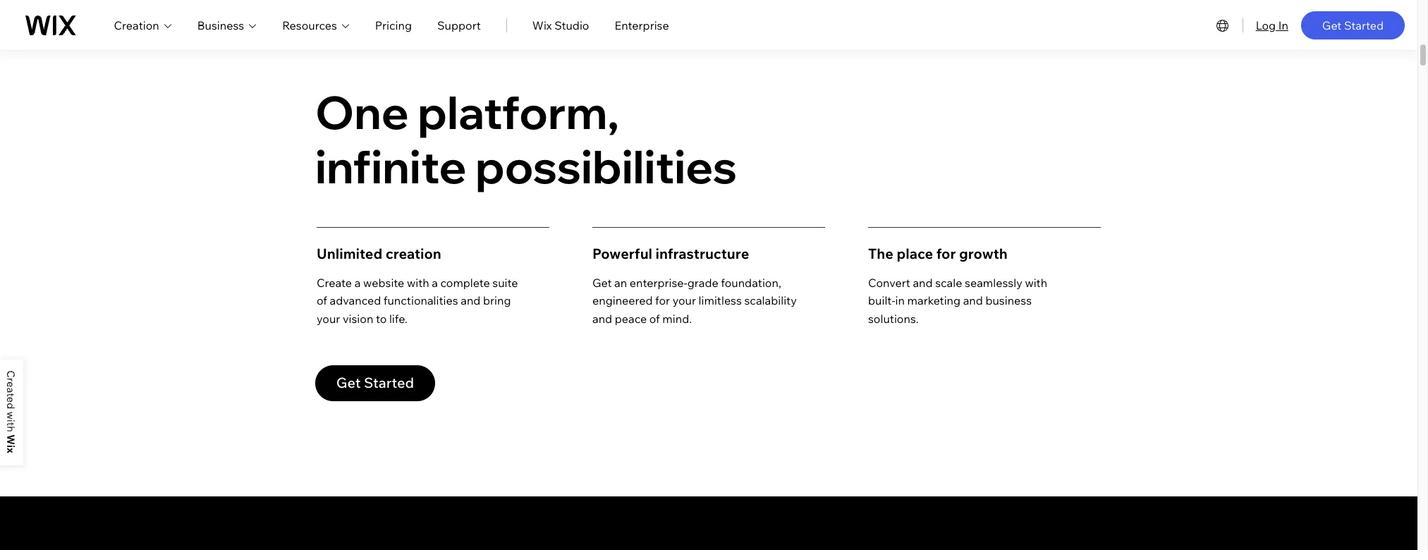 Task type: vqa. For each thing, say whether or not it's contained in the screenshot.
Start Blogging link
no



Task type: describe. For each thing, give the bounding box(es) containing it.
create a website with a complete suite of advanced functionalities and bring your vision to life.
[[317, 276, 518, 326]]

log in
[[1256, 18, 1289, 32]]

life.
[[389, 312, 408, 326]]

creation button
[[114, 17, 172, 34]]

business button
[[197, 17, 257, 34]]

get an enterprise-grade foundation, engineered for your limitless scalability and peace of mind.
[[593, 276, 797, 326]]

0 vertical spatial get started link
[[1302, 11, 1405, 39]]

and up marketing
[[913, 276, 933, 290]]

1 a from the left
[[355, 276, 361, 290]]

marketing
[[908, 294, 961, 308]]

one
[[315, 83, 409, 141]]

possibilities
[[476, 138, 737, 195]]

enterprise-
[[630, 276, 688, 290]]

support
[[437, 18, 481, 32]]

and inside get an enterprise-grade foundation, engineered for your limitless scalability and peace of mind.
[[593, 312, 612, 326]]

for inside get an enterprise-grade foundation, engineered for your limitless scalability and peace of mind.
[[655, 294, 670, 308]]

creation
[[386, 245, 442, 262]]

created with wix image
[[7, 371, 15, 454]]

vision
[[343, 312, 373, 326]]

infrastructure
[[656, 245, 749, 262]]

an
[[615, 276, 627, 290]]

1 horizontal spatial get started
[[1323, 18, 1384, 32]]

log
[[1256, 18, 1276, 32]]

convert and scale seamlessly with built-in marketing and business solutions.
[[868, 276, 1048, 326]]

limitless
[[699, 294, 742, 308]]

2 horizontal spatial get
[[1323, 18, 1342, 32]]

growth
[[959, 245, 1008, 262]]

enterprise link
[[615, 17, 669, 34]]

support link
[[437, 17, 481, 34]]

get inside get an enterprise-grade foundation, engineered for your limitless scalability and peace of mind.
[[593, 276, 612, 290]]

unlimited
[[317, 245, 383, 262]]

one platform, infinite possibilities
[[315, 83, 737, 195]]

language selector, english selected image
[[1215, 17, 1232, 34]]

your inside create a website with a complete suite of advanced functionalities and bring your vision to life.
[[317, 312, 340, 326]]

seamlessly
[[965, 276, 1023, 290]]

powerful infrastructure
[[593, 245, 749, 262]]

wix studio link
[[533, 17, 589, 34]]

with inside create a website with a complete suite of advanced functionalities and bring your vision to life.
[[407, 276, 429, 290]]

create
[[317, 276, 352, 290]]

mind.
[[663, 312, 692, 326]]

solutions.
[[868, 312, 919, 326]]

website
[[363, 276, 404, 290]]

1 vertical spatial get started link
[[315, 365, 435, 401]]

grade
[[688, 276, 719, 290]]

foundation,
[[721, 276, 782, 290]]

in
[[1279, 18, 1289, 32]]

studio
[[555, 18, 589, 32]]

place
[[897, 245, 933, 262]]

of inside get an enterprise-grade foundation, engineered for your limitless scalability and peace of mind.
[[650, 312, 660, 326]]



Task type: locate. For each thing, give the bounding box(es) containing it.
2 with from the left
[[1025, 276, 1048, 290]]

peace
[[615, 312, 647, 326]]

1 vertical spatial for
[[655, 294, 670, 308]]

pricing
[[375, 18, 412, 32]]

get started link
[[1302, 11, 1405, 39], [315, 365, 435, 401]]

get started link right in
[[1302, 11, 1405, 39]]

1 horizontal spatial your
[[673, 294, 696, 308]]

get started right in
[[1323, 18, 1384, 32]]

complete
[[441, 276, 490, 290]]

scale
[[936, 276, 963, 290]]

1 horizontal spatial started
[[1345, 18, 1384, 32]]

0 horizontal spatial get started
[[336, 374, 414, 392]]

your inside get an enterprise-grade foundation, engineered for your limitless scalability and peace of mind.
[[673, 294, 696, 308]]

and down the seamlessly
[[963, 294, 983, 308]]

suite
[[493, 276, 518, 290]]

your up mind.
[[673, 294, 696, 308]]

built-
[[868, 294, 896, 308]]

business
[[986, 294, 1032, 308]]

get left an
[[593, 276, 612, 290]]

advanced
[[330, 294, 381, 308]]

pricing link
[[375, 17, 412, 34]]

1 horizontal spatial a
[[432, 276, 438, 290]]

of left mind.
[[650, 312, 660, 326]]

your left vision
[[317, 312, 340, 326]]

with up functionalities
[[407, 276, 429, 290]]

wix
[[533, 18, 552, 32]]

infinite
[[315, 138, 467, 195]]

creation
[[114, 18, 159, 32]]

0 vertical spatial started
[[1345, 18, 1384, 32]]

for up scale
[[937, 245, 956, 262]]

2 vertical spatial get
[[336, 374, 361, 392]]

and inside create a website with a complete suite of advanced functionalities and bring your vision to life.
[[461, 294, 481, 308]]

0 vertical spatial your
[[673, 294, 696, 308]]

and down complete
[[461, 294, 481, 308]]

for down enterprise-
[[655, 294, 670, 308]]

the place for growth
[[868, 245, 1008, 262]]

get started down to
[[336, 374, 414, 392]]

bring
[[483, 294, 511, 308]]

get
[[1323, 18, 1342, 32], [593, 276, 612, 290], [336, 374, 361, 392]]

1 vertical spatial your
[[317, 312, 340, 326]]

and
[[913, 276, 933, 290], [461, 294, 481, 308], [963, 294, 983, 308], [593, 312, 612, 326]]

0 horizontal spatial get started link
[[315, 365, 435, 401]]

get started
[[1323, 18, 1384, 32], [336, 374, 414, 392]]

business
[[197, 18, 244, 32]]

platform,
[[418, 83, 619, 141]]

get started link down to
[[315, 365, 435, 401]]

0 horizontal spatial get
[[336, 374, 361, 392]]

your
[[673, 294, 696, 308], [317, 312, 340, 326]]

1 vertical spatial get started
[[336, 374, 414, 392]]

of inside create a website with a complete suite of advanced functionalities and bring your vision to life.
[[317, 294, 327, 308]]

1 horizontal spatial get
[[593, 276, 612, 290]]

of down create
[[317, 294, 327, 308]]

of
[[317, 294, 327, 308], [650, 312, 660, 326]]

convert
[[868, 276, 911, 290]]

log in link
[[1256, 17, 1289, 34]]

1 vertical spatial of
[[650, 312, 660, 326]]

0 horizontal spatial with
[[407, 276, 429, 290]]

with
[[407, 276, 429, 290], [1025, 276, 1048, 290]]

wix studio
[[533, 18, 589, 32]]

a up functionalities
[[432, 276, 438, 290]]

engineered
[[593, 294, 653, 308]]

with up business
[[1025, 276, 1048, 290]]

0 horizontal spatial a
[[355, 276, 361, 290]]

in
[[896, 294, 905, 308]]

the
[[868, 245, 894, 262]]

resources button
[[282, 17, 350, 34]]

0 horizontal spatial started
[[364, 374, 414, 392]]

1 vertical spatial started
[[364, 374, 414, 392]]

get down vision
[[336, 374, 361, 392]]

started
[[1345, 18, 1384, 32], [364, 374, 414, 392]]

0 vertical spatial get started
[[1323, 18, 1384, 32]]

0 vertical spatial for
[[937, 245, 956, 262]]

functionalities
[[384, 294, 458, 308]]

1 horizontal spatial for
[[937, 245, 956, 262]]

and down engineered
[[593, 312, 612, 326]]

1 horizontal spatial get started link
[[1302, 11, 1405, 39]]

1 horizontal spatial of
[[650, 312, 660, 326]]

0 vertical spatial get
[[1323, 18, 1342, 32]]

a up advanced
[[355, 276, 361, 290]]

1 horizontal spatial with
[[1025, 276, 1048, 290]]

unlimited creation
[[317, 245, 442, 262]]

0 horizontal spatial for
[[655, 294, 670, 308]]

to
[[376, 312, 387, 326]]

powerful
[[593, 245, 653, 262]]

0 horizontal spatial of
[[317, 294, 327, 308]]

get right in
[[1323, 18, 1342, 32]]

0 vertical spatial of
[[317, 294, 327, 308]]

scalability
[[745, 294, 797, 308]]

enterprise
[[615, 18, 669, 32]]

0 horizontal spatial your
[[317, 312, 340, 326]]

for
[[937, 245, 956, 262], [655, 294, 670, 308]]

2 a from the left
[[432, 276, 438, 290]]

1 vertical spatial get
[[593, 276, 612, 290]]

resources
[[282, 18, 337, 32]]

a
[[355, 276, 361, 290], [432, 276, 438, 290]]

1 with from the left
[[407, 276, 429, 290]]

with inside convert and scale seamlessly with built-in marketing and business solutions.
[[1025, 276, 1048, 290]]



